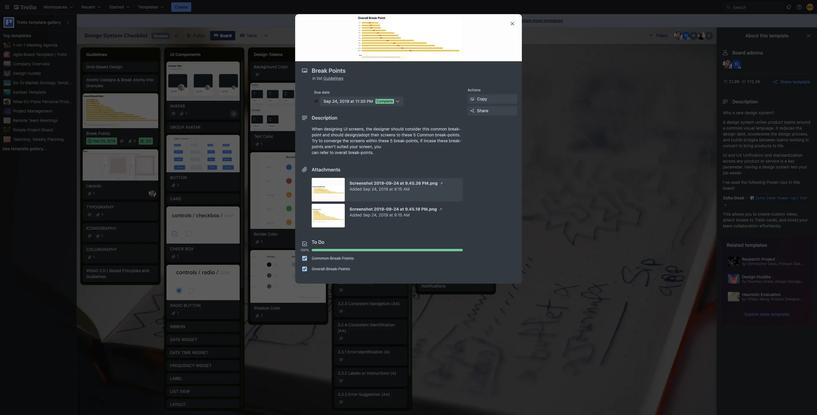 Task type: locate. For each thing, give the bounding box(es) containing it.
1 vertical spatial widget
[[192, 351, 208, 356]]

switch to… image
[[4, 4, 10, 10]]

system inside text box
[[103, 32, 122, 39]]

0 horizontal spatial product
[[744, 159, 759, 164]]

share inside share button
[[477, 108, 488, 113]]

this for this is a public template for anyone on the internet to copy.
[[334, 18, 343, 23]]

0 vertical spatial based
[[96, 64, 108, 69]]

1.4.3 color contrast (aa)
[[338, 132, 385, 137]]

0 horizontal spatial text
[[254, 134, 262, 139]]

in left list
[[312, 76, 316, 81]]

2
[[134, 139, 136, 144], [146, 139, 148, 144], [149, 139, 151, 144], [353, 140, 355, 144]]

2 color: orange, title: "accessibility" element from the top
[[338, 128, 359, 132]]

pm.png for screenshot 2019-09-24 at 9.45.26 pm.png
[[422, 181, 438, 186]]

24 for 9.45.26
[[394, 181, 399, 186]]

create inside button
[[175, 4, 188, 9]]

1 horizontal spatial rahul (rahuljr) image
[[674, 32, 682, 40]]

(aa) for navigation
[[391, 302, 400, 307]]

2 9:15 from the top
[[394, 213, 402, 218]]

@ inside design huddle by courtney drake, design manager @ trello
[[803, 280, 807, 284]]

1.4.5 images of text (aa)
[[338, 153, 385, 158]]

0 vertical spatial is
[[344, 18, 347, 23]]

1 vertical spatial your
[[799, 165, 807, 170]]

atomic designs & break atoms into granules
[[86, 77, 153, 88]]

1 vertical spatial ui
[[723, 153, 727, 158]]

consistent for identification
[[348, 323, 369, 328]]

1 down "colorgraphy"
[[93, 255, 95, 260]]

None text field
[[309, 66, 504, 76]]

2 vertical spatial @
[[801, 298, 804, 302]]

2 date from the top
[[170, 351, 180, 356]]

date down ribbon
[[170, 338, 180, 343]]

1 horizontal spatial huddle
[[757, 275, 771, 280]]

productivity
[[60, 99, 83, 104]]

1 horizontal spatial b button
[[690, 32, 698, 40]]

24 left 9.45.19
[[394, 207, 399, 212]]

points for common break points
[[342, 256, 354, 261]]

(a) up screenshot 2019-09-24 at 9.45.26 pm.png
[[391, 174, 397, 179]]

1 vertical spatial 09-
[[386, 207, 394, 212]]

2 horizontal spatial these
[[437, 138, 448, 143]]

date inside date time widget link
[[170, 351, 180, 356]]

consistent inside 3.2.4 consistent identification (aa)
[[348, 323, 369, 328]]

your inside when designing ui screens, the designer should consider this common break- point and should design/adopt their screens to these 5 common break-points. try to converge the screens within these 5 break-points, if incase these break- points aren't suited your screen, you can refer to overall break-points.
[[350, 144, 358, 149]]

break- down consider
[[394, 138, 406, 143]]

is down standardization
[[780, 159, 784, 164]]

b
[[692, 33, 695, 38], [233, 112, 235, 116]]

0 vertical spatial accessibility
[[338, 64, 359, 68]]

and inside alerts, warning, and error messages
[[453, 239, 460, 244]]

1 vertical spatial explore
[[745, 312, 759, 317]]

huddle inside design huddle by courtney drake, design manager @ trello
[[757, 275, 771, 280]]

project for simple
[[27, 128, 41, 133]]

checklist
[[124, 32, 147, 39]]

(aa) inside 3.2.4 consistent identification (aa)
[[338, 329, 346, 334]]

0 vertical spatial explore
[[517, 18, 531, 23]]

designer left tre
[[793, 262, 808, 267]]

3 by from the top
[[742, 298, 746, 302]]

1 horizontal spatial is
[[780, 159, 784, 164]]

purpose
[[357, 217, 373, 222]]

screenshot for screenshot 2019-09-24 at 9.45.19 pm.png
[[350, 207, 373, 212]]

description up when
[[312, 115, 337, 121]]

common up overall
[[312, 256, 329, 261]]

1 vertical spatial or
[[362, 371, 366, 376]]

share for share template
[[780, 79, 792, 84]]

0 vertical spatial explore more templates link
[[513, 16, 566, 25]]

b for topmost balakrishnan.m (balakrishnanm3) icon
[[692, 33, 695, 38]]

consistent right 3.2.4
[[348, 323, 369, 328]]

0 horizontal spatial is
[[344, 18, 347, 23]]

1 color: orange, title: "accessibility" element from the top
[[338, 64, 359, 68]]

and right the warning,
[[453, 239, 460, 244]]

0 horizontal spatial share
[[477, 108, 488, 113]]

2019 down screenshot 2019-09-24 at 9.45.26 pm.png
[[379, 187, 388, 192]]

design for design huddle
[[13, 71, 26, 76]]

color: orange, title: "accessibility" element for meaningful
[[338, 64, 359, 68]]

table
[[246, 33, 257, 38]]

at down screenshot 2019-09-24 at 9.45.19 pm.png
[[389, 213, 393, 218]]

2 added sep 24, 2019 at 9:15 am from the top
[[350, 213, 410, 218]]

language.
[[756, 126, 775, 131]]

by left tiffany
[[742, 298, 746, 302]]

2 horizontal spatial this
[[793, 180, 800, 185]]

date inside date widget link
[[170, 338, 180, 343]]

1 vertical spatial added sep 24, 2019 at 9:15 am
[[350, 213, 410, 218]]

am for 9.45.26
[[403, 187, 410, 192]]

added sep 24, 2019 at 9:15 am down screenshot 2019-09-24 at 9.45.19 pm.png
[[350, 213, 410, 218]]

1 vertical spatial text
[[368, 153, 376, 158]]

2 by from the top
[[742, 280, 746, 284]]

try
[[312, 138, 318, 143]]

2 horizontal spatial rahul (rahuljr) image
[[723, 60, 732, 69]]

1 horizontal spatial to
[[312, 240, 317, 245]]

and up service
[[765, 153, 772, 158]]

0 horizontal spatial b button
[[230, 110, 237, 117]]

am
[[403, 187, 410, 192], [403, 213, 410, 218]]

workspace navigation collapse icon image
[[64, 18, 73, 27]]

shadow color
[[254, 306, 280, 311]]

(aa) for suggestion
[[381, 392, 390, 398]]

ribbon link
[[170, 324, 236, 330]]

avatar inside group avatar link
[[186, 125, 201, 130]]

0 vertical spatial added
[[350, 187, 362, 192]]

(a) for 3.3.1 error identification (a)
[[384, 350, 390, 355]]

create
[[758, 212, 770, 217]]

sm image for screenshot 2019-09-24 at 9.45.26 pm.png
[[439, 181, 444, 187]]

suited
[[337, 144, 348, 149]]

0 horizontal spatial this
[[422, 127, 429, 132]]

0 vertical spatial 9:15
[[394, 187, 402, 192]]

the inside i've used the following power-ups in this board:
[[741, 180, 747, 185]]

9:15 down screenshot 2019-09-24 at 9.45.26 pm.png
[[394, 187, 402, 192]]

0 horizontal spatial this
[[334, 18, 343, 23]]

1 screenshot from the top
[[350, 181, 373, 186]]

1 important from the top
[[351, 64, 368, 68]]

points. down grid view link
[[448, 133, 461, 138]]

common up debt,
[[726, 126, 743, 131]]

designs
[[101, 77, 116, 82]]

copy.
[[437, 18, 447, 23]]

1
[[23, 43, 25, 48], [185, 111, 187, 116], [261, 142, 263, 147], [177, 183, 179, 188], [93, 191, 95, 196], [102, 213, 103, 217], [102, 234, 103, 238], [261, 240, 263, 245], [177, 255, 179, 259], [93, 255, 95, 260], [177, 311, 179, 316], [261, 314, 263, 318]]

sm image left the public
[[327, 18, 333, 24]]

huddle for design huddle by courtney drake, design manager @ trello
[[757, 275, 771, 280]]

sep
[[324, 99, 331, 104], [93, 139, 100, 144], [363, 187, 370, 192], [363, 213, 370, 218]]

design for design huddle by courtney drake, design manager @ trello
[[742, 275, 756, 280]]

by inside heuristic evaluation by tiffany wang, product designer @ trello
[[742, 298, 746, 302]]

0 horizontal spatial to
[[20, 80, 24, 85]]

by inside design huddle by courtney drake, design manager @ trello
[[742, 280, 746, 284]]

0 vertical spatial 09-
[[386, 181, 394, 186]]

system inside ui and ux unification and standardization across any product or service is a key parameter. having a design system lets your job easier.
[[776, 165, 790, 170]]

1 vertical spatial date
[[170, 351, 180, 356]]

builds
[[731, 138, 743, 143]]

1 horizontal spatial text
[[368, 153, 376, 158]]

color: orange, title: "accessibility" element up design/adopt at the top left of the page
[[338, 128, 359, 132]]

rahul (rahuljr) image
[[674, 32, 682, 40], [723, 60, 732, 69], [149, 190, 156, 197]]

public
[[193, 33, 205, 38]]

color: red, title: "important" element
[[351, 64, 368, 68], [351, 128, 368, 132]]

trello inside heuristic evaluation by tiffany wang, product designer @ trello
[[805, 298, 815, 302]]

list view
[[170, 390, 190, 395]]

2 horizontal spatial project
[[761, 257, 775, 262]]

davis,
[[768, 262, 778, 267]]

2019 down screenshot 2019-09-24 at 9.45.19 pm.png
[[379, 213, 388, 218]]

s
[[708, 33, 710, 38]]

1 am from the top
[[403, 187, 410, 192]]

avatar inside avatar link
[[170, 103, 185, 108]]

1 9:15 from the top
[[394, 187, 402, 192]]

0 horizontal spatial points.
[[361, 150, 374, 155]]

1 vertical spatial focus
[[354, 280, 366, 285]]

1 vertical spatial create
[[454, 18, 467, 23]]

1 vertical spatial by
[[742, 280, 746, 284]]

1 horizontal spatial points.
[[448, 133, 461, 138]]

(a) for 3.2.1 on focus  (a)
[[367, 280, 373, 285]]

identification for consistent
[[370, 323, 395, 328]]

maria williams (mariawilliams94) image
[[806, 4, 814, 11]]

error right the warning,
[[461, 239, 471, 244]]

1 09- from the top
[[386, 181, 394, 186]]

in down process,
[[806, 138, 809, 143]]

break- down grid view link
[[449, 138, 461, 143]]

product inside "research project by christopher davis, product designer @ tre"
[[779, 262, 792, 267]]

1 vertical spatial points.
[[361, 150, 374, 155]]

1 horizontal spatial explore
[[745, 312, 759, 317]]

based up the designs
[[96, 64, 108, 69]]

@ for huddle
[[803, 280, 807, 284]]

in inside i've used the following power-ups in this board:
[[789, 180, 792, 185]]

points
[[312, 144, 323, 149]]

strategy
[[40, 80, 56, 85]]

sm image down tabs
[[438, 207, 444, 213]]

designer inside heuristic evaluation by tiffany wang, product designer @ trello
[[785, 298, 800, 302]]

to right "their"
[[397, 133, 400, 138]]

0 horizontal spatial in
[[312, 76, 316, 81]]

0 vertical spatial designer
[[793, 262, 808, 267]]

complete
[[377, 99, 393, 104]]

0 vertical spatial product
[[779, 262, 792, 267]]

by inside "research project by christopher davis, product designer @ tre"
[[742, 262, 746, 267]]

design down reduces
[[778, 132, 791, 137]]

0 horizontal spatial system
[[741, 120, 754, 125]]

1 horizontal spatial more
[[760, 312, 770, 317]]

rahul (rahuljr) image up 21.9k
[[723, 60, 732, 69]]

1 vertical spatial color: orange, title: "accessibility" element
[[338, 128, 359, 132]]

1 vertical spatial to
[[312, 240, 317, 245]]

points for overall break points
[[338, 267, 350, 272]]

sm image down actions
[[469, 96, 475, 102]]

explore more templates
[[517, 18, 563, 23], [745, 312, 790, 317]]

this right ups
[[793, 180, 800, 185]]

grid view
[[422, 122, 440, 127]]

widget down date time widget link
[[196, 364, 212, 369]]

1 vertical spatial should
[[331, 133, 344, 138]]

to left do
[[312, 240, 317, 245]]

1 vertical spatial huddle
[[757, 275, 771, 280]]

your up images
[[350, 144, 358, 149]]

product inside heuristic evaluation by tiffany wang, product designer @ trello
[[771, 298, 784, 302]]

09- up 2.4.4 link purpose (a) link
[[386, 207, 394, 212]]

0 vertical spatial color: red, title: "important" element
[[351, 64, 368, 68]]

customize views image
[[263, 33, 269, 39]]

0 vertical spatial view
[[431, 122, 440, 127]]

2019
[[340, 99, 349, 104], [107, 139, 115, 144], [379, 187, 388, 192], [379, 213, 388, 218]]

frequency
[[170, 364, 195, 369]]

the right used
[[741, 180, 747, 185]]

colorgraphy link
[[86, 247, 155, 253]]

common up up
[[431, 127, 447, 132]]

on-
[[17, 43, 23, 48]]

2 24 from the top
[[394, 207, 399, 212]]

1 vertical spatial consistent
[[348, 323, 369, 328]]

@ left tre
[[809, 262, 812, 267]]

and inside this allows you to create custom views, attach tickets to trello cards, and boost your team collaboration effortlessly.
[[779, 218, 786, 223]]

2.0.1
[[99, 269, 108, 274]]

guidelines
[[323, 76, 343, 81], [86, 274, 106, 279]]

and right 'principles'
[[142, 269, 149, 274]]

1 horizontal spatial sm image
[[438, 207, 444, 213]]

1 vertical spatial this
[[422, 127, 429, 132]]

0 vertical spatial identification
[[370, 323, 395, 328]]

error inside alerts, warning, and error messages
[[461, 239, 471, 244]]

1-on-1 meeting agenda
[[13, 43, 58, 48]]

1 vertical spatial 9:15
[[394, 213, 402, 218]]

color for background
[[278, 64, 288, 69]]

1 vertical spatial screenshot
[[350, 207, 373, 212]]

1 vertical spatial sm image
[[439, 181, 444, 187]]

their
[[371, 133, 379, 138]]

in inside 'a design system unites product teams around a common visual language. it reduces the design debt, accelerates the design process, and builds bridges between teams working in concert to bring products to life.'
[[806, 138, 809, 143]]

pravin arokyaraj (pravinarokyaraj) image
[[697, 32, 706, 40]]

and inside when designing ui screens, the designer should consider this common break- point and should design/adopt their screens to these 5 common break-points. try to converge the screens within these 5 break-points, if incase these break- points aren't suited your screen, you can refer to overall break-points.
[[323, 133, 330, 138]]

color for border
[[268, 232, 278, 237]]

1 horizontal spatial you
[[745, 212, 752, 217]]

0 horizontal spatial avatar
[[170, 103, 185, 108]]

1 vertical spatial explore more templates
[[745, 312, 790, 317]]

design inside text box
[[84, 32, 102, 39]]

1 vertical spatial in
[[806, 138, 809, 143]]

ui up across
[[723, 153, 727, 158]]

Common Break Points checkbox
[[302, 257, 307, 261]]

24, right mark due date as complete 'checkbox'
[[332, 99, 338, 104]]

2019 left '11:30'
[[340, 99, 349, 104]]

1 down the radio
[[177, 311, 179, 316]]

2 09- from the top
[[386, 207, 394, 212]]

@ right manager
[[803, 280, 807, 284]]

and inside wsag 2.0.1 based principles and guidelines
[[142, 269, 149, 274]]

used
[[731, 180, 740, 185]]

2 screenshot from the top
[[350, 207, 373, 212]]

1.3.2 meaningful sequence (a)
[[338, 68, 396, 73]]

points up sep 24, 2019 on the top left of page
[[98, 131, 110, 136]]

(a) for 2.1.1 keyboard accessibility (a)
[[391, 174, 397, 179]]

1 added sep 24, 2019 at 9:15 am from the top
[[350, 187, 410, 192]]

view right grid
[[431, 122, 440, 127]]

or
[[761, 159, 764, 164], [362, 371, 366, 376]]

based right 2.0.1
[[109, 269, 121, 274]]

product for project
[[779, 262, 792, 267]]

widget inside date widget link
[[181, 338, 197, 343]]

1 horizontal spatial based
[[109, 269, 121, 274]]

this left the public
[[334, 18, 343, 23]]

2.4.4
[[338, 217, 347, 222]]

2019- for 9.45.19
[[374, 207, 386, 212]]

common up if
[[417, 133, 434, 138]]

date
[[170, 338, 180, 343], [170, 351, 180, 356]]

identification inside 3.2.4 consistent identification (aa)
[[370, 323, 395, 328]]

by left christopher
[[742, 262, 746, 267]]

2 2019- from the top
[[374, 207, 386, 212]]

1 vertical spatial avatar
[[186, 125, 201, 130]]

view
[[431, 122, 440, 127], [434, 213, 443, 218]]

based inside wsag 2.0.1 based principles and guidelines
[[109, 269, 121, 274]]

do
[[318, 240, 324, 245]]

template left star or unstar board icon
[[153, 34, 168, 38]]

widget inside date time widget link
[[192, 351, 208, 356]]

about this template
[[746, 33, 789, 38]]

should left consider
[[391, 127, 404, 132]]

24 left 9.45.26
[[394, 181, 399, 186]]

1 vertical spatial this
[[723, 212, 731, 217]]

trello logo image
[[4, 17, 14, 28]]

this inside when designing ui screens, the designer should consider this common break- point and should design/adopt their screens to these 5 common break-points. try to converge the screens within these 5 break-points, if incase these break- points aren't suited your screen, you can refer to overall break-points.
[[422, 127, 429, 132]]

button up the card
[[170, 175, 187, 180]]

designer inside "research project by christopher davis, product designer @ tre"
[[793, 262, 808, 267]]

why
[[723, 110, 731, 115]]

trello inspiration (inspiringtaco) image
[[732, 60, 741, 69]]

unites
[[755, 120, 767, 125]]

1 date from the top
[[170, 338, 180, 343]]

product inside 'a design system unites product teams around a common visual language. it reduces the design debt, accelerates the design process, and builds bridges between teams working in concert to bring products to life.'
[[768, 120, 783, 125]]

grid-based design link
[[86, 64, 155, 70]]

accessibility up screenshot 2019-09-24 at 9.45.26 pm.png
[[366, 174, 390, 179]]

project down team
[[27, 128, 41, 133]]

color: red, title: "important" element for color
[[351, 128, 368, 132]]

common inside when designing ui screens, the designer should consider this common break- point and should design/adopt their screens to these 5 common break-points. try to converge the screens within these 5 break-points, if incase these break- points aren't suited your screen, you can refer to overall break-points.
[[431, 127, 447, 132]]

sm image inside the copy link
[[469, 96, 475, 102]]

2 color: red, title: "important" element from the top
[[351, 128, 368, 132]]

to down builds
[[739, 143, 743, 148]]

0 horizontal spatial system
[[84, 99, 98, 104]]

1 vertical spatial based
[[109, 269, 121, 274]]

by for heuristic evaluation
[[742, 298, 746, 302]]

2 important from the top
[[351, 128, 368, 132]]

1 added from the top
[[350, 187, 362, 192]]

explore
[[517, 18, 531, 23], [745, 312, 759, 317]]

0 vertical spatial screenshot
[[350, 181, 373, 186]]

2 added from the top
[[350, 213, 362, 218]]

09- down 2.1.1 keyboard accessibility (a) link
[[386, 181, 394, 186]]

to do group
[[300, 254, 463, 275]]

avatar right group at the top
[[186, 125, 201, 130]]

design for design system checklist
[[84, 32, 102, 39]]

0 horizontal spatial project
[[13, 109, 26, 114]]

2.4.7
[[338, 259, 347, 264]]

template
[[153, 34, 168, 38], [36, 52, 53, 57], [57, 80, 74, 85], [28, 90, 46, 95]]

should down designing
[[331, 133, 344, 138]]

error right 3.3.3 in the left bottom of the page
[[348, 392, 358, 398]]

24 for 9.45.19
[[394, 207, 399, 212]]

share inside share template button
[[780, 79, 792, 84]]

teams up life.
[[777, 138, 788, 143]]

(aa) right navigation on the bottom left of the page
[[391, 302, 400, 307]]

date for date time widget
[[170, 351, 180, 356]]

0 vertical spatial share
[[780, 79, 792, 84]]

to right go
[[20, 80, 24, 85]]

radio
[[170, 303, 183, 308]]

your right lets
[[799, 165, 807, 170]]

guidelines inside wsag 2.0.1 based principles and guidelines
[[86, 274, 106, 279]]

error
[[461, 239, 471, 244], [348, 350, 357, 355], [348, 392, 358, 398]]

remote team meetings
[[13, 118, 58, 123]]

24, down break points
[[101, 139, 106, 144]]

sm image
[[327, 18, 333, 24], [438, 207, 444, 213]]

warning,
[[435, 239, 452, 244]]

suggestion
[[359, 392, 380, 398]]

1.4.5 images of text (aa) link
[[338, 153, 404, 158]]

color: red, title: "important" element right 1.3.2 in the top of the page
[[351, 64, 368, 68]]

1 vertical spatial 2019-
[[374, 207, 386, 212]]

added for screenshot 2019-09-24 at 9.45.19 pm.png
[[350, 213, 362, 218]]

balakrishnan.m (balakrishnanm3) image
[[690, 32, 698, 40], [230, 110, 237, 117]]

0 horizontal spatial common
[[312, 256, 329, 261]]

(a) for 1.3.2 meaningful sequence (a)
[[390, 68, 396, 73]]

added sep 24, 2019 at 9:15 am for 9.45.26
[[350, 187, 410, 192]]

this inside i've used the following power-ups in this board:
[[793, 180, 800, 185]]

go to market strategy template link
[[13, 80, 74, 86]]

widget inside frequency widget "link"
[[196, 364, 212, 369]]

sep up titled
[[363, 187, 370, 192]]

0 horizontal spatial or
[[362, 371, 366, 376]]

product right davis,
[[779, 262, 792, 267]]

@ inside heuristic evaluation by tiffany wang, product designer @ trello
[[801, 298, 804, 302]]

your
[[350, 144, 358, 149], [799, 165, 807, 170], [799, 218, 808, 223]]

0 horizontal spatial create
[[175, 4, 188, 9]]

1 by from the top
[[742, 262, 746, 267]]

1 24 from the top
[[394, 181, 399, 186]]

5
[[413, 133, 416, 138], [390, 138, 393, 143]]

1 2019- from the top
[[374, 181, 386, 186]]

3.2.1 on focus  (a)
[[338, 280, 373, 285]]

1 vertical spatial is
[[780, 159, 784, 164]]

3.3.3
[[338, 392, 347, 398]]

design inside ui and ux unification and standardization across any product or service is a key parameter. having a design system lets your job easier.
[[762, 165, 775, 170]]

2 am from the top
[[403, 213, 410, 218]]

(a) right purpose
[[374, 217, 380, 222]]

consistent for navigation
[[348, 302, 369, 307]]

2.1.1 keyboard accessibility (a)
[[338, 174, 397, 179]]

2.4.2
[[338, 195, 347, 200]]

refer
[[320, 150, 329, 155]]

guidelines down 1.3.2 in the top of the page
[[323, 76, 343, 81]]

board left table link
[[220, 33, 232, 38]]

screens,
[[349, 127, 365, 132]]

when designing ui screens, the designer should consider this common break- point and should design/adopt their screens to these 5 common break-points. try to converge the screens within these 5 break-points, if incase these break- points aren't suited your screen, you can refer to overall break-points.
[[312, 127, 461, 155]]

2 vertical spatial your
[[799, 218, 808, 223]]

sm image
[[469, 96, 475, 102], [439, 181, 444, 187]]

0 vertical spatial 2019-
[[374, 181, 386, 186]]

due date
[[314, 90, 330, 95]]

button right the radio
[[184, 303, 201, 308]]

1 vertical spatial accessibility
[[338, 128, 359, 132]]

product inside ui and ux unification and standardization across any product or service is a key parameter. having a design system lets your job easier.
[[744, 159, 759, 164]]

ui inside when designing ui screens, the designer should consider this common break- point and should design/adopt their screens to these 5 common break-points. try to converge the screens within these 5 break-points, if incase these break- points aren't suited your screen, you can refer to overall break-points.
[[344, 127, 348, 132]]

&
[[117, 77, 120, 82]]

2.4.4 link purpose (a) link
[[338, 216, 404, 222]]

this inside this allows you to create custom views, attach tickets to trello cards, and boost your team collaboration effortlessly.
[[723, 212, 731, 217]]

(aa) down 3.2.4
[[338, 329, 346, 334]]

date left time
[[170, 351, 180, 356]]

0 vertical spatial create
[[175, 4, 188, 9]]

1 horizontal spatial b
[[692, 33, 695, 38]]

project inside "research project by christopher davis, product designer @ tre"
[[761, 257, 775, 262]]

these right incase
[[437, 138, 448, 143]]

accessibility up design/adopt at the top left of the page
[[338, 128, 359, 132]]

common
[[417, 133, 434, 138], [312, 256, 329, 261]]

selva264 (selva264) image
[[705, 32, 713, 40]]

share button
[[468, 106, 517, 116]]

@ inside "research project by christopher davis, product designer @ tre"
[[809, 262, 812, 267]]

accessibility inside 2.1.1 keyboard accessibility (a) link
[[366, 174, 390, 179]]

(aa) right suggestion
[[381, 392, 390, 398]]

this is a public template for anyone on the internet to copy.
[[334, 18, 447, 23]]

products
[[755, 143, 772, 148]]

2019- down 2.1.1 keyboard accessibility (a) link
[[374, 181, 386, 186]]

(a) right titled
[[371, 195, 377, 200]]

(a) right sequence
[[390, 68, 396, 73]]

2.4.2 page titled (a) link
[[338, 195, 404, 201]]

template down 1-on-1 meeting agenda link
[[36, 52, 53, 57]]

9.45.19
[[405, 207, 420, 212]]

widget up the date time widget
[[181, 338, 197, 343]]

break right & at the top of page
[[121, 77, 132, 82]]

0 vertical spatial important
[[351, 64, 368, 68]]

1 vertical spatial view
[[434, 213, 443, 218]]

added sep 24, 2019 at 9:15 am for 9.45.19
[[350, 213, 410, 218]]

bring
[[744, 143, 753, 148]]

a right "having"
[[759, 165, 761, 170]]

color for 1.4.3
[[348, 132, 358, 137]]

1 vertical spatial designer
[[785, 298, 800, 302]]

1 color: red, title: "important" element from the top
[[351, 64, 368, 68]]

date
[[322, 90, 330, 95]]

color: orange, title: "accessibility" element
[[338, 64, 359, 68], [338, 128, 359, 132]]

focus
[[348, 259, 360, 264], [354, 280, 366, 285]]

group avatar link
[[170, 124, 236, 130]]

screens
[[381, 133, 396, 138], [350, 138, 365, 143]]

b for the leftmost balakrishnan.m (balakrishnanm3) icon
[[233, 112, 235, 116]]

product
[[768, 120, 783, 125], [744, 159, 759, 164]]

0 vertical spatial points.
[[448, 133, 461, 138]]

to
[[20, 80, 24, 85], [312, 240, 317, 245]]



Task type: describe. For each thing, give the bounding box(es) containing it.
parameter.
[[723, 165, 743, 170]]

designer for evaluation
[[785, 298, 800, 302]]

09- for 9.45.26
[[386, 181, 394, 186]]

0 vertical spatial in
[[312, 76, 316, 81]]

at down screenshot 2019-09-24 at 9.45.26 pm.png
[[389, 187, 393, 192]]

the down "it"
[[771, 132, 777, 137]]

color: orange, title: "accessibility" element for color
[[338, 128, 359, 132]]

meetings
[[40, 118, 58, 123]]

converge
[[324, 138, 341, 143]]

1 down check
[[177, 255, 179, 259]]

0 vertical spatial b button
[[690, 32, 698, 40]]

1 down layouts
[[93, 191, 95, 196]]

(a) right instructions
[[390, 371, 396, 376]]

sub-
[[422, 200, 431, 205]]

layouts
[[86, 184, 101, 189]]

1.4.5
[[338, 153, 347, 158]]

(aa) right of
[[377, 153, 385, 158]]

board link
[[210, 31, 235, 40]]

identification for error
[[358, 350, 383, 355]]

screenshot for screenshot 2019-09-24 at 9.45.26 pm.png
[[350, 181, 373, 186]]

break- up look-up link
[[448, 127, 461, 132]]

to right the try
[[319, 138, 323, 143]]

at left 9.45.19
[[400, 207, 404, 212]]

template inside button
[[793, 79, 810, 84]]

3.3.1 error identification (a)
[[338, 350, 390, 355]]

common inside to do group
[[312, 256, 329, 261]]

0 vertical spatial button
[[170, 175, 187, 180]]

process,
[[792, 132, 808, 137]]

the right the on
[[409, 18, 415, 23]]

team
[[29, 118, 39, 123]]

(aa) for contrast
[[377, 132, 385, 137]]

detail
[[422, 213, 432, 218]]

and up across
[[728, 153, 735, 158]]

teaching: weekly planning link
[[13, 137, 73, 143]]

0 horizontal spatial 5
[[390, 138, 393, 143]]

life.
[[778, 143, 785, 148]]

date widget link
[[170, 337, 236, 343]]

see template gallery...
[[2, 146, 47, 151]]

labels
[[348, 371, 361, 376]]

mise-
[[13, 99, 24, 104]]

tabs
[[431, 200, 439, 205]]

0 horizontal spatial sm image
[[327, 18, 333, 24]]

points inside break points link
[[98, 131, 110, 136]]

1 vertical spatial screens
[[350, 138, 365, 143]]

project for research
[[761, 257, 775, 262]]

Overall Break Points checkbox
[[302, 267, 307, 272]]

by for design huddle
[[742, 280, 746, 284]]

trello inside design huddle by courtney drake, design manager @ trello
[[808, 280, 817, 284]]

error for 3.3.3 error suggestion (aa)
[[348, 392, 358, 398]]

open information menu image
[[796, 4, 802, 10]]

date for date widget
[[170, 338, 180, 343]]

the up process,
[[796, 126, 802, 131]]

3.2.3 consistent navigation (aa)
[[338, 302, 400, 307]]

wsag 2.0.1 based principles and guidelines
[[86, 269, 149, 279]]

3.3.2 labels or instructions (a) link
[[338, 371, 404, 377]]

by for research project
[[742, 262, 746, 267]]

notifications link
[[422, 284, 490, 290]]

list
[[170, 390, 179, 395]]

common inside 'a design system unites product teams around a common visual language. it reduces the design debt, accelerates the design process, and builds bridges between teams working in concert to bring products to life.'
[[726, 126, 743, 131]]

/
[[148, 139, 149, 144]]

accessibility for meaningful
[[338, 64, 359, 68]]

1 vertical spatial teams
[[777, 138, 788, 143]]

management
[[28, 109, 53, 114]]

at left '11:30'
[[350, 99, 354, 104]]

break up sep 24, 2019 on the top left of page
[[86, 131, 97, 136]]

layout link
[[170, 402, 236, 408]]

views,
[[786, 212, 798, 217]]

0 vertical spatial to
[[20, 80, 24, 85]]

titled
[[359, 195, 370, 200]]

share for share
[[477, 108, 488, 113]]

1 horizontal spatial explore more templates link
[[745, 312, 790, 318]]

trello inspiration (inspiringtaco) image
[[682, 32, 690, 40]]

break points link
[[86, 131, 155, 137]]

designer for project
[[793, 262, 808, 267]]

into
[[146, 77, 153, 82]]

i've used the following power-ups in this board:
[[723, 180, 800, 191]]

a
[[723, 120, 726, 125]]

added for screenshot 2019-09-24 at 9.45.26 pm.png
[[350, 187, 362, 192]]

copy link
[[468, 94, 517, 104]]

@ for project
[[809, 262, 812, 267]]

team
[[723, 224, 732, 229]]

1 horizontal spatial this
[[760, 33, 768, 38]]

or inside 3.3.2 labels or instructions (a) link
[[362, 371, 366, 376]]

1 vertical spatial b button
[[230, 110, 237, 117]]

create button
[[171, 2, 191, 12]]

sep 24, 2019 at 11:30 pm
[[324, 99, 373, 104]]

1 horizontal spatial these
[[402, 133, 412, 138]]

at left 9.45.26
[[400, 181, 404, 186]]

tickets
[[736, 218, 749, 223]]

to up collaboration
[[750, 218, 754, 223]]

widget for date
[[181, 338, 197, 343]]

100%
[[300, 249, 309, 252]]

3.2.4 consistent identification (aa)
[[338, 323, 395, 334]]

any
[[737, 159, 743, 164]]

overall
[[335, 150, 347, 155]]

on
[[403, 18, 408, 23]]

(aa) for identification
[[338, 329, 346, 334]]

iconography
[[86, 226, 116, 231]]

gallery
[[47, 20, 61, 25]]

view for detail view
[[434, 213, 443, 218]]

@ for evaluation
[[801, 298, 804, 302]]

important for meaningful
[[351, 64, 368, 68]]

a inside 'a design system unites product teams around a common visual language. it reduces the design debt, accelerates the design process, and builds bridges between teams working in concert to bring products to life.'
[[723, 126, 725, 131]]

is inside ui and ux unification and standardization across any product or service is a key parameter. having a design system lets your job easier.
[[780, 159, 784, 164]]

break down common break points
[[326, 267, 337, 272]]

search image
[[726, 5, 731, 9]]

1 down shadow
[[261, 314, 263, 318]]

template right strategy
[[57, 80, 74, 85]]

tre
[[813, 262, 817, 267]]

to down aren't at top left
[[330, 150, 334, 155]]

(a) for 2.4.2 page titled (a)
[[371, 195, 377, 200]]

a design system unites product teams around a common visual language. it reduces the design debt, accelerates the design process, and builds bridges between teams working in concert to bring products to life.
[[723, 120, 810, 148]]

design right "a"
[[727, 120, 740, 125]]

standardization
[[773, 153, 802, 158]]

job
[[723, 171, 729, 176]]

top templates
[[3, 33, 31, 38]]

huddle for design huddle
[[27, 71, 41, 76]]

tiffany
[[747, 298, 759, 302]]

this for this allows you to create custom views, attach tickets to trello cards, and boost your team collaboration effortlessly.
[[723, 212, 731, 217]]

system inside 'a design system unites product teams around a common visual language. it reduces the design debt, accelerates the design process, and builds bridges between teams working in concert to bring products to life.'
[[741, 120, 754, 125]]

to left life.
[[773, 143, 777, 148]]

0 vertical spatial teams
[[784, 120, 796, 125]]

break inside atomic designs & break atoms into granules
[[121, 77, 132, 82]]

9:15 for 9.45.26
[[394, 187, 402, 192]]

1 down text color at top
[[261, 142, 263, 147]]

1 right 1-
[[23, 43, 25, 48]]

1 horizontal spatial guidelines
[[323, 76, 343, 81]]

star or unstar board image
[[174, 33, 179, 38]]

board up trello inspiration (inspiringtaco) image
[[732, 50, 746, 55]]

0 vertical spatial text
[[254, 134, 262, 139]]

ui inside ui and ux unification and standardization across any product or service is a key parameter. having a design system lets your job easier.
[[723, 153, 727, 158]]

related templates
[[727, 243, 767, 248]]

1 up group avatar
[[185, 111, 187, 116]]

2019 down break points link
[[107, 139, 115, 144]]

from
[[481, 18, 490, 23]]

1 horizontal spatial explore more templates
[[745, 312, 790, 317]]

sep right link
[[363, 213, 370, 218]]

view
[[180, 390, 190, 395]]

template up place
[[28, 90, 46, 95]]

24, up 2.4.2 page titled (a) link
[[372, 187, 378, 192]]

Search field
[[724, 2, 783, 12]]

1 up the card
[[177, 183, 179, 188]]

sep down break points
[[93, 139, 100, 144]]

break- left of
[[348, 150, 361, 155]]

accessibility for color
[[338, 128, 359, 132]]

1 down typography
[[102, 213, 103, 217]]

0 vertical spatial balakrishnan.m (balakrishnanm3) image
[[690, 32, 698, 40]]

0 vertical spatial focus
[[348, 259, 360, 264]]

0 horizontal spatial explore
[[517, 18, 531, 23]]

alerts, warning, and error messages
[[422, 239, 471, 250]]

common inside when designing ui screens, the designer should consider this common break- point and should design/adopt their screens to these 5 common break-points. try to converge the screens within these 5 break-points, if incase these break- points aren't suited your screen, you can refer to overall break-points.
[[417, 133, 434, 138]]

accelerates
[[748, 132, 770, 137]]

sm image for actions
[[469, 96, 475, 102]]

this allows you to create custom views, attach tickets to trello cards, and boost your team collaboration effortlessly.
[[723, 212, 808, 229]]

power-
[[767, 180, 780, 185]]

and inside 'a design system unites product teams around a common visual language. it reduces the design debt, accelerates the design process, and builds bridges between teams working in concert to bring products to life.'
[[723, 138, 730, 143]]

9:15 for 9.45.19
[[394, 213, 402, 218]]

board
[[468, 18, 480, 23]]

pm.png for screenshot 2019-09-24 at 9.45.19 pm.png
[[421, 207, 437, 212]]

design system checklist
[[84, 32, 147, 39]]

(a) for 2.4.4 link purpose (a)
[[374, 217, 380, 222]]

am for 9.45.19
[[403, 213, 410, 218]]

board down meetings
[[42, 128, 53, 133]]

table link
[[236, 31, 260, 40]]

0 horizontal spatial these
[[378, 138, 389, 143]]

(aa) for visible
[[374, 259, 383, 264]]

board up company overview
[[23, 52, 35, 57]]

the up suited
[[343, 138, 349, 143]]

0 vertical spatial 5
[[413, 133, 416, 138]]

product for evaluation
[[771, 298, 784, 302]]

bridges
[[744, 138, 758, 143]]

Board name text field
[[81, 31, 150, 40]]

0 vertical spatial description
[[732, 99, 758, 104]]

shadow color link
[[254, 306, 322, 312]]

your inside ui and ux unification and standardization across any product or service is a key parameter. having a design system lets your job easier.
[[799, 165, 807, 170]]

atomic designs & break atoms into granules link
[[86, 77, 155, 89]]

points,
[[406, 138, 419, 143]]

of
[[363, 153, 366, 158]]

ux
[[736, 153, 742, 158]]

trello inside this allows you to create custom views, attach tickets to trello cards, and boost your team collaboration effortlessly.
[[755, 218, 765, 223]]

1 down border
[[261, 240, 263, 245]]

date widget
[[170, 338, 197, 343]]

0 horizontal spatial balakrishnan.m (balakrishnanm3) image
[[230, 110, 237, 117]]

date time widget link
[[170, 350, 236, 356]]

0 vertical spatial project
[[13, 109, 26, 114]]

it
[[776, 126, 778, 131]]

actions
[[468, 88, 481, 92]]

weekly
[[32, 137, 46, 142]]

0 horizontal spatial description
[[312, 115, 337, 121]]

0 vertical spatial rahul (rahuljr) image
[[674, 32, 682, 40]]

|
[[54, 52, 56, 57]]

i've
[[723, 180, 730, 185]]

the up "their"
[[366, 127, 372, 132]]

common break points
[[312, 256, 354, 261]]

3.3.1 error identification (a) link
[[338, 350, 404, 356]]

teaching:
[[13, 137, 31, 142]]

create for create board from template
[[454, 18, 467, 23]]

up
[[432, 135, 437, 140]]

09- for 9.45.19
[[386, 207, 394, 212]]

design right new
[[745, 110, 758, 115]]

colorgraphy
[[86, 247, 117, 252]]

0 horizontal spatial explore more templates link
[[513, 16, 566, 25]]

on
[[348, 280, 353, 285]]

text color link
[[254, 134, 322, 140]]

1 down iconography
[[102, 234, 103, 238]]

color for shadow
[[270, 306, 280, 311]]

error for 3.3.1 error identification (a)
[[348, 350, 357, 355]]

1 vertical spatial sm image
[[438, 207, 444, 213]]

sequence
[[370, 68, 389, 73]]

24, down 2.4.2 page titled (a) link
[[372, 213, 378, 218]]

a left the public
[[348, 18, 350, 23]]

incase
[[424, 138, 436, 143]]

view for grid view
[[431, 122, 440, 127]]

0 vertical spatial screens
[[381, 133, 396, 138]]

a left 'key'
[[785, 159, 787, 164]]

place
[[31, 99, 41, 104]]

pm
[[367, 99, 373, 104]]

drake,
[[763, 280, 774, 284]]

why a new design system?
[[723, 110, 774, 115]]

across
[[723, 159, 736, 164]]

break up overall break points
[[330, 256, 341, 261]]

mise-en-place personal productivity system link
[[13, 99, 98, 105]]

primary element
[[0, 0, 817, 14]]

a left new
[[733, 110, 735, 115]]

Mark due date as complete checkbox
[[314, 99, 319, 104]]

0 horizontal spatial explore more templates
[[517, 18, 563, 23]]

project management link
[[13, 108, 73, 114]]

0 horizontal spatial rahul (rahuljr) image
[[149, 190, 156, 197]]

to left create at the right bottom of the page
[[753, 212, 757, 217]]

to left copy.
[[432, 18, 436, 23]]

0 vertical spatial more
[[532, 18, 542, 23]]

personal
[[42, 99, 59, 104]]

see
[[2, 146, 10, 151]]

color for text
[[263, 134, 273, 139]]

detail view link
[[422, 213, 490, 219]]

design up builds
[[723, 132, 736, 137]]

2019- for 9.45.26
[[374, 181, 386, 186]]

create for create
[[175, 4, 188, 9]]

0 notifications image
[[785, 4, 792, 11]]

allows
[[732, 212, 744, 217]]

widget for frequency
[[196, 364, 212, 369]]

important for color
[[351, 128, 368, 132]]

you inside this allows you to create custom views, attach tickets to trello cards, and boost your team collaboration effortlessly.
[[745, 212, 752, 217]]

1-
[[13, 43, 17, 48]]

your inside this allows you to create custom views, attach tickets to trello cards, and boost your team collaboration effortlessly.
[[799, 218, 808, 223]]

color: red, title: "important" element for meaningful
[[351, 64, 368, 68]]

or inside ui and ux unification and standardization across any product or service is a key parameter. having a design system lets your job easier.
[[761, 159, 764, 164]]

forms
[[422, 174, 434, 179]]

sep down date
[[324, 99, 331, 104]]

button inside 'link'
[[184, 303, 201, 308]]

0 vertical spatial should
[[391, 127, 404, 132]]

break- up incase
[[435, 133, 448, 138]]

you inside when designing ui screens, the designer should consider this common break- point and should design/adopt their screens to these 5 common break-points. try to converge the screens within these 5 break-points, if incase these break- points aren't suited your screen, you can refer to overall break-points.
[[374, 144, 381, 149]]



Task type: vqa. For each thing, say whether or not it's contained in the screenshot.
'figure' in the bottom of the page
no



